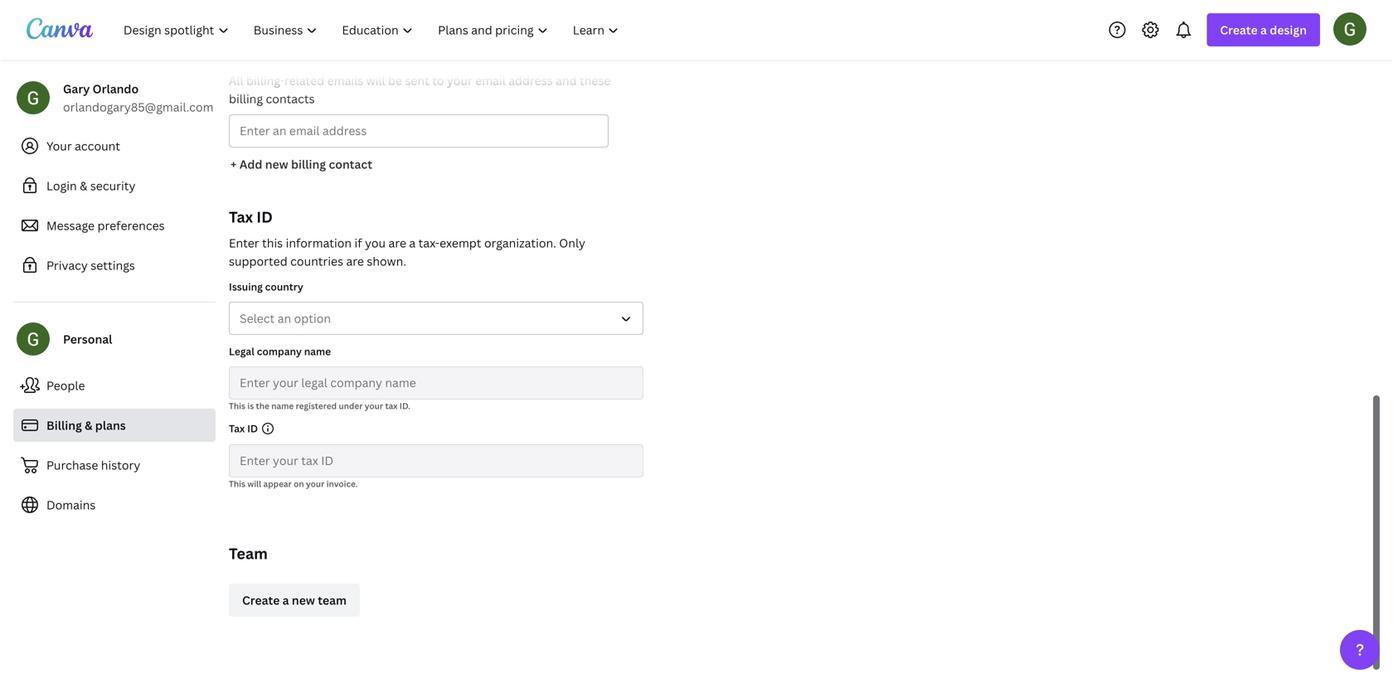 Task type: describe. For each thing, give the bounding box(es) containing it.
this for this will appear on your invoice.
[[229, 479, 245, 490]]

email
[[475, 73, 506, 88]]

registered
[[296, 401, 337, 412]]

domains link
[[13, 489, 216, 522]]

billing-
[[246, 73, 285, 88]]

security
[[90, 178, 136, 194]]

tax for tax id enter this information if you are a tax-exempt organization. only supported countries are shown.
[[229, 207, 253, 227]]

0 horizontal spatial your
[[306, 479, 325, 490]]

Select an option button
[[229, 302, 644, 335]]

issuing country
[[229, 280, 303, 294]]

Enter an email address text field
[[240, 115, 598, 147]]

people link
[[13, 369, 216, 402]]

a for create a new team
[[283, 593, 289, 608]]

design
[[1270, 22, 1307, 38]]

your account link
[[13, 129, 216, 163]]

id for tax id enter this information if you are a tax-exempt organization. only supported countries are shown.
[[256, 207, 273, 227]]

information
[[286, 235, 352, 251]]

tax id enter this information if you are a tax-exempt organization. only supported countries are shown.
[[229, 207, 586, 269]]

option
[[294, 311, 331, 326]]

preferences
[[97, 218, 165, 233]]

billing & plans
[[46, 418, 126, 433]]

orlandogary85@gmail.com
[[63, 99, 214, 115]]

appear
[[263, 479, 292, 490]]

team
[[229, 544, 268, 564]]

0 horizontal spatial are
[[346, 253, 364, 269]]

0 horizontal spatial name
[[271, 401, 294, 412]]

all billing-related emails will be sent to your email address and these billing contacts
[[229, 73, 611, 107]]

sent
[[405, 73, 429, 88]]

an
[[278, 311, 291, 326]]

on
[[294, 479, 304, 490]]

billing & plans link
[[13, 409, 216, 442]]

purchase history link
[[13, 449, 216, 482]]

supported
[[229, 253, 288, 269]]

new for billing
[[265, 156, 288, 172]]

your
[[46, 138, 72, 154]]

& for login
[[80, 178, 87, 194]]

countries
[[290, 253, 343, 269]]

history
[[101, 457, 140, 473]]

emails
[[327, 73, 363, 88]]

shown.
[[367, 253, 406, 269]]

Enter your legal company name text field
[[240, 367, 633, 399]]

all
[[229, 73, 243, 88]]

your inside all billing-related emails will be sent to your email address and these billing contacts
[[447, 73, 473, 88]]

id.
[[400, 401, 410, 412]]

tax
[[385, 401, 398, 412]]

purchase
[[46, 457, 98, 473]]

create for create a new team
[[242, 593, 280, 608]]

create for create a design
[[1220, 22, 1258, 38]]

exempt
[[440, 235, 482, 251]]

select an option
[[240, 311, 331, 326]]

the
[[256, 401, 269, 412]]

to
[[432, 73, 444, 88]]

country
[[265, 280, 303, 294]]

be
[[388, 73, 402, 88]]

invoice.
[[327, 479, 358, 490]]

is
[[247, 401, 254, 412]]

create a new team
[[242, 593, 347, 608]]

this will appear on your invoice.
[[229, 479, 358, 490]]

tax id
[[229, 422, 258, 435]]

gary orlando image
[[1334, 12, 1367, 45]]

organization.
[[484, 235, 556, 251]]

if
[[355, 235, 362, 251]]

privacy
[[46, 258, 88, 273]]

privacy settings
[[46, 258, 135, 273]]

company
[[257, 345, 302, 358]]

+ add new billing contact
[[231, 156, 372, 172]]

domains
[[46, 497, 96, 513]]

gary orlando orlandogary85@gmail.com
[[63, 81, 214, 115]]



Task type: locate. For each thing, give the bounding box(es) containing it.
name down option
[[304, 345, 331, 358]]

id for tax id
[[247, 422, 258, 435]]

1 vertical spatial this
[[229, 479, 245, 490]]

1 vertical spatial name
[[271, 401, 294, 412]]

legal
[[229, 345, 255, 358]]

billing inside + add new billing contact button
[[291, 156, 326, 172]]

2 vertical spatial your
[[306, 479, 325, 490]]

1 vertical spatial &
[[85, 418, 92, 433]]

these
[[580, 73, 611, 88]]

only
[[559, 235, 586, 251]]

id down is
[[247, 422, 258, 435]]

a left the team
[[283, 593, 289, 608]]

will inside all billing-related emails will be sent to your email address and these billing contacts
[[366, 73, 385, 88]]

0 vertical spatial id
[[256, 207, 273, 227]]

Enter your tax ID text field
[[240, 445, 633, 477]]

a
[[1261, 22, 1267, 38], [409, 235, 416, 251], [283, 593, 289, 608]]

create down team on the bottom of page
[[242, 593, 280, 608]]

1 vertical spatial id
[[247, 422, 258, 435]]

tax
[[229, 207, 253, 227], [229, 422, 245, 435]]

new left the team
[[292, 593, 315, 608]]

& for billing
[[85, 418, 92, 433]]

are up 'shown.'
[[389, 235, 406, 251]]

plans
[[95, 418, 126, 433]]

contacts
[[266, 91, 315, 107]]

create a new team button
[[229, 584, 360, 617]]

1 horizontal spatial your
[[365, 401, 383, 412]]

0 vertical spatial &
[[80, 178, 87, 194]]

1 this from the top
[[229, 401, 245, 412]]

your account
[[46, 138, 120, 154]]

a inside tax id enter this information if you are a tax-exempt organization. only supported countries are shown.
[[409, 235, 416, 251]]

will left 'appear'
[[247, 479, 261, 490]]

settings
[[91, 258, 135, 273]]

0 horizontal spatial new
[[265, 156, 288, 172]]

billing left contact
[[291, 156, 326, 172]]

message
[[46, 218, 95, 233]]

and
[[556, 73, 577, 88]]

0 horizontal spatial will
[[247, 479, 261, 490]]

new right add
[[265, 156, 288, 172]]

0 horizontal spatial create
[[242, 593, 280, 608]]

create inside button
[[242, 593, 280, 608]]

0 vertical spatial create
[[1220, 22, 1258, 38]]

billing inside all billing-related emails will be sent to your email address and these billing contacts
[[229, 91, 263, 107]]

&
[[80, 178, 87, 194], [85, 418, 92, 433]]

1 vertical spatial create
[[242, 593, 280, 608]]

+
[[231, 156, 237, 172]]

this is the name registered under your tax id.
[[229, 401, 410, 412]]

a left the design
[[1261, 22, 1267, 38]]

id
[[256, 207, 273, 227], [247, 422, 258, 435]]

a inside button
[[283, 593, 289, 608]]

2 horizontal spatial a
[[1261, 22, 1267, 38]]

0 horizontal spatial billing
[[229, 91, 263, 107]]

2 vertical spatial a
[[283, 593, 289, 608]]

0 vertical spatial new
[[265, 156, 288, 172]]

billing
[[229, 91, 263, 107], [291, 156, 326, 172]]

1 horizontal spatial name
[[304, 345, 331, 358]]

1 vertical spatial will
[[247, 479, 261, 490]]

will left be
[[366, 73, 385, 88]]

select
[[240, 311, 275, 326]]

& right "login"
[[80, 178, 87, 194]]

& left plans
[[85, 418, 92, 433]]

name right the
[[271, 401, 294, 412]]

1 vertical spatial new
[[292, 593, 315, 608]]

you
[[365, 235, 386, 251]]

1 tax from the top
[[229, 207, 253, 227]]

2 this from the top
[[229, 479, 245, 490]]

id up this
[[256, 207, 273, 227]]

login & security
[[46, 178, 136, 194]]

purchase history
[[46, 457, 140, 473]]

orlando
[[93, 81, 139, 97]]

privacy settings link
[[13, 249, 216, 282]]

tax for tax id
[[229, 422, 245, 435]]

1 horizontal spatial will
[[366, 73, 385, 88]]

a for create a design
[[1261, 22, 1267, 38]]

this for this is the name registered under your tax id.
[[229, 401, 245, 412]]

contact
[[329, 156, 372, 172]]

login & security link
[[13, 169, 216, 202]]

create a design
[[1220, 22, 1307, 38]]

1 horizontal spatial a
[[409, 235, 416, 251]]

this left 'appear'
[[229, 479, 245, 490]]

1 vertical spatial your
[[365, 401, 383, 412]]

1 vertical spatial tax
[[229, 422, 245, 435]]

gary
[[63, 81, 90, 97]]

message preferences
[[46, 218, 165, 233]]

this
[[229, 401, 245, 412], [229, 479, 245, 490]]

id inside tax id enter this information if you are a tax-exempt organization. only supported countries are shown.
[[256, 207, 273, 227]]

0 vertical spatial name
[[304, 345, 331, 358]]

0 vertical spatial tax
[[229, 207, 253, 227]]

0 vertical spatial a
[[1261, 22, 1267, 38]]

related
[[285, 73, 325, 88]]

this
[[262, 235, 283, 251]]

add
[[239, 156, 262, 172]]

under
[[339, 401, 363, 412]]

your right on
[[306, 479, 325, 490]]

legal company name
[[229, 345, 331, 358]]

tax up the 'enter'
[[229, 207, 253, 227]]

billing
[[46, 418, 82, 433]]

2 tax from the top
[[229, 422, 245, 435]]

0 vertical spatial this
[[229, 401, 245, 412]]

0 vertical spatial billing
[[229, 91, 263, 107]]

1 horizontal spatial billing
[[291, 156, 326, 172]]

your right to
[[447, 73, 473, 88]]

billing down all
[[229, 91, 263, 107]]

create inside dropdown button
[[1220, 22, 1258, 38]]

0 vertical spatial your
[[447, 73, 473, 88]]

create left the design
[[1220, 22, 1258, 38]]

0 vertical spatial will
[[366, 73, 385, 88]]

1 horizontal spatial create
[[1220, 22, 1258, 38]]

1 vertical spatial billing
[[291, 156, 326, 172]]

1 vertical spatial a
[[409, 235, 416, 251]]

create a design button
[[1207, 13, 1320, 46]]

are down if
[[346, 253, 364, 269]]

create
[[1220, 22, 1258, 38], [242, 593, 280, 608]]

a inside dropdown button
[[1261, 22, 1267, 38]]

team
[[318, 593, 347, 608]]

new for team
[[292, 593, 315, 608]]

0 vertical spatial are
[[389, 235, 406, 251]]

2 horizontal spatial your
[[447, 73, 473, 88]]

1 horizontal spatial are
[[389, 235, 406, 251]]

issuing
[[229, 280, 263, 294]]

message preferences link
[[13, 209, 216, 242]]

account
[[75, 138, 120, 154]]

login
[[46, 178, 77, 194]]

new
[[265, 156, 288, 172], [292, 593, 315, 608]]

name
[[304, 345, 331, 358], [271, 401, 294, 412]]

0 horizontal spatial a
[[283, 593, 289, 608]]

this left is
[[229, 401, 245, 412]]

are
[[389, 235, 406, 251], [346, 253, 364, 269]]

enter
[[229, 235, 259, 251]]

tax down legal
[[229, 422, 245, 435]]

1 horizontal spatial new
[[292, 593, 315, 608]]

will
[[366, 73, 385, 88], [247, 479, 261, 490]]

personal
[[63, 331, 112, 347]]

1 vertical spatial are
[[346, 253, 364, 269]]

your left "tax"
[[365, 401, 383, 412]]

people
[[46, 378, 85, 394]]

a left tax-
[[409, 235, 416, 251]]

address
[[509, 73, 553, 88]]

top level navigation element
[[113, 13, 633, 46]]

tax-
[[419, 235, 440, 251]]

tax inside tax id enter this information if you are a tax-exempt organization. only supported countries are shown.
[[229, 207, 253, 227]]

+ add new billing contact button
[[229, 148, 374, 181]]



Task type: vqa. For each thing, say whether or not it's contained in the screenshot.
Tax within Tax ID Enter this information if you are a tax-exempt organization. Only supported countries are shown.
yes



